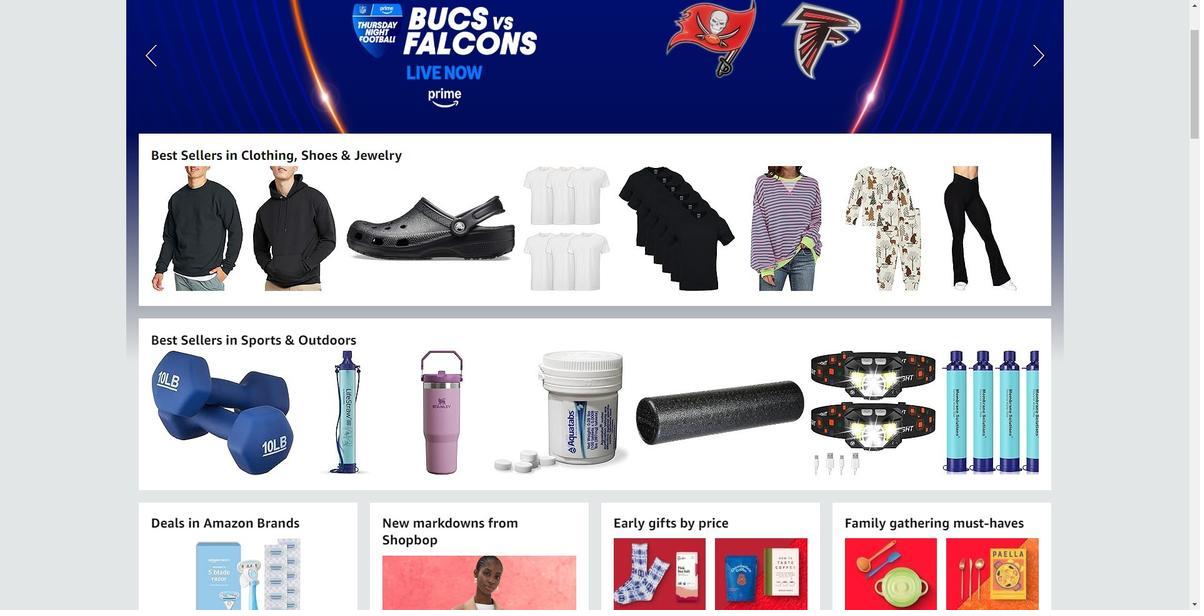 Task type: describe. For each thing, give the bounding box(es) containing it.
sunzel flare leggings, crossover yoga pants with tummy control, high-waisted and wide leg image
[[943, 166, 1017, 291]]

aquatabs 397mg water purification tablets (100 pack). water filtration system for, camping, emergencies, survival, and... image
[[493, 351, 629, 476]]

the children's place baby family matching, fall harvest pajama sets, cotton image
[[845, 166, 921, 291]]

lhknl headlamp flashlight, 1200 lumen ultra-light bright led rechargeable headlight with white red light,2-pack... image
[[810, 351, 935, 476]]

under $25 image
[[703, 539, 819, 611]]

amazon basics neoprene dumbbell hand weights image
[[151, 351, 293, 476]]



Task type: locate. For each thing, give the bounding box(es) containing it.
hanes men's hoodie, ecosmart fleece hoodie, hooded sweatshirt for men image
[[253, 166, 336, 291]]

under $10 image
[[601, 539, 717, 611]]

kitchen image
[[833, 539, 949, 611]]

gildan men's crew t-shirts, multipack, style g1100 image
[[618, 166, 735, 291]]

list
[[151, 166, 1200, 291], [151, 351, 1200, 476]]

hanes ecosmart fleece, cotton-blend pullover, crewneck sweatshirt for men (1 or 2 pack) image
[[151, 166, 243, 291]]

membrane solutions straw water filter, survival filtration portable gear, emergency preparedness, supply for drinking... image
[[942, 351, 1049, 476]]

stanley iceflow stainless steel tumbler - vacuum insulated water bottle for home, office or car reusable cup with straw... image
[[421, 351, 463, 476]]

anrabess women striped oversized sweatshirt long sleeve crewneck hoodies shirts 2024 fall pullover top trendy preppy clothes image
[[750, 166, 823, 291]]

lifestraw personal water filter for hiking, camping, travel, and emergency preparedness image
[[320, 351, 370, 476]]

2 list from the top
[[151, 351, 1200, 476]]

crocs unisex-adult classic clogs image
[[346, 195, 515, 261]]

1 vertical spatial list
[[151, 351, 1200, 476]]

1 list from the top
[[151, 166, 1200, 291]]

amazon basics high density foam roller for exercise and recovery image
[[635, 381, 804, 446]]

fruit of the loom men's eversoft cotton stay tucked crew t-shirt image
[[523, 166, 610, 291]]

hosting image
[[934, 539, 1050, 611]]

0 vertical spatial list
[[151, 166, 1200, 291]]



Task type: vqa. For each thing, say whether or not it's contained in the screenshot.
Search all Amazon Basics Search Box
no



